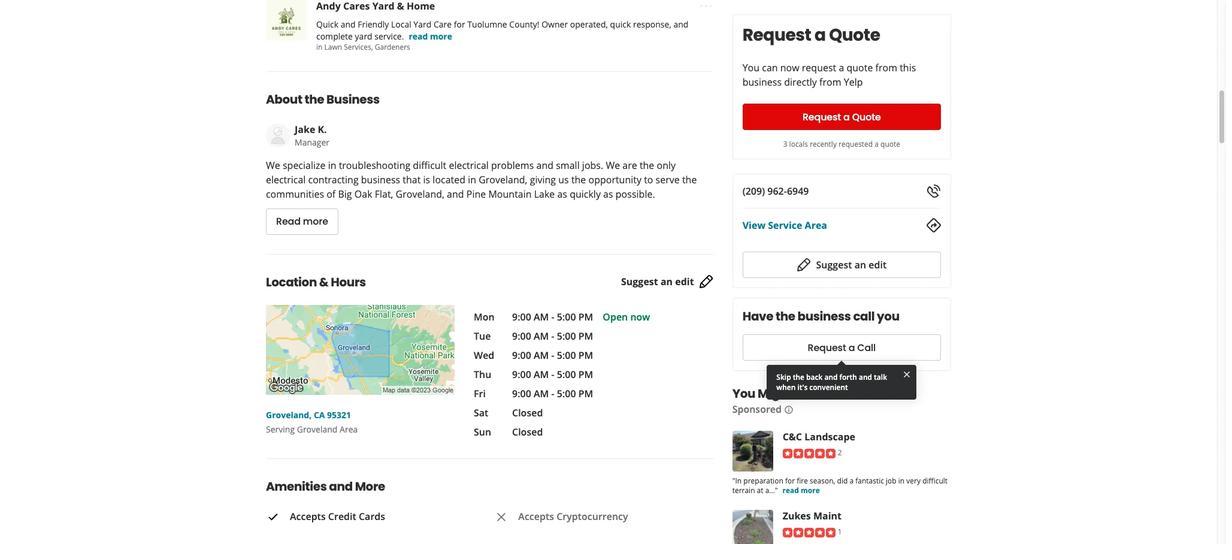 Task type: vqa. For each thing, say whether or not it's contained in the screenshot.
Caterers link
no



Task type: describe. For each thing, give the bounding box(es) containing it.
credit
[[328, 510, 356, 523]]

a inside button
[[849, 341, 855, 354]]

and right response,
[[674, 18, 689, 30]]

c&c landscape
[[783, 430, 856, 443]]

1 vertical spatial electrical
[[266, 173, 306, 186]]

now inside the location & hours element
[[631, 310, 651, 324]]

lake
[[534, 187, 555, 201]]

9:00 for fri
[[512, 387, 531, 400]]

pine
[[467, 187, 486, 201]]

6949
[[787, 185, 809, 198]]

in lawn services, gardeners
[[316, 42, 410, 52]]

zukes maint
[[783, 509, 842, 523]]

complete
[[316, 30, 353, 42]]

- for mon
[[552, 310, 555, 324]]

read more link for season,
[[783, 485, 820, 496]]

andy cares yard & home image
[[266, 0, 307, 41]]

quote for request
[[847, 61, 873, 74]]

0 vertical spatial request a quote
[[743, 23, 881, 47]]

9:00 am - 5:00 pm for thu
[[512, 368, 594, 381]]

suggest an edit button
[[743, 252, 942, 278]]

quickly
[[570, 187, 601, 201]]

job
[[886, 476, 897, 486]]

located
[[433, 173, 466, 186]]

am for mon
[[534, 310, 549, 324]]

location & hours
[[266, 274, 366, 291]]

season,
[[810, 476, 836, 486]]

9:00 for thu
[[512, 368, 531, 381]]

call
[[858, 341, 876, 354]]

zukes maint link
[[783, 509, 842, 523]]

quote inside "button"
[[853, 110, 881, 124]]

service
[[768, 219, 803, 232]]

- for thu
[[552, 368, 555, 381]]

fantastic
[[856, 476, 885, 486]]

very
[[907, 476, 921, 486]]

0 vertical spatial electrical
[[449, 159, 489, 172]]

the right serve
[[683, 173, 697, 186]]

24 close v2 image
[[495, 510, 509, 525]]

more
[[355, 478, 385, 495]]

care
[[434, 18, 452, 30]]

am for thu
[[534, 368, 549, 381]]

a inside "button"
[[844, 110, 850, 124]]

am for wed
[[534, 349, 549, 362]]

request for the request a quote "button"
[[803, 110, 842, 124]]

an inside the location & hours element
[[661, 275, 673, 288]]

0 vertical spatial from
[[876, 61, 898, 74]]

zukes
[[783, 509, 811, 523]]

24 more v2 image
[[699, 0, 714, 13]]

have the business call you
[[743, 308, 900, 325]]

16 info v2 image
[[785, 405, 794, 415]]

pm for thu
[[579, 368, 594, 381]]

locals
[[790, 139, 809, 149]]

are
[[623, 159, 638, 172]]

quick
[[316, 18, 339, 30]]

95321
[[327, 409, 351, 421]]

maint
[[814, 509, 842, 523]]

amenities and more element
[[247, 458, 723, 544]]

9:00 am - 5:00 pm for tue
[[512, 330, 594, 343]]

pm for wed
[[579, 349, 594, 362]]

you for you might also consider
[[733, 385, 756, 402]]

to
[[644, 173, 654, 186]]

landscape
[[805, 430, 856, 443]]

accepts for accepts cryptocurrency
[[519, 510, 554, 523]]

and right back
[[825, 372, 838, 382]]

oak
[[355, 187, 372, 201]]

requested
[[839, 139, 873, 149]]

the up to at the right of page
[[640, 159, 655, 172]]

&
[[319, 274, 329, 291]]

pm for fri
[[579, 387, 594, 400]]

c&c landscape link
[[783, 430, 856, 443]]

read more for season,
[[783, 485, 820, 496]]

an inside button
[[855, 258, 867, 271]]

request a call
[[808, 341, 876, 354]]

recently
[[810, 139, 837, 149]]

- for wed
[[552, 349, 555, 362]]

view service area
[[743, 219, 828, 232]]

more inside button
[[303, 215, 328, 229]]

might
[[758, 385, 793, 402]]

have
[[743, 308, 774, 325]]

terrain
[[733, 485, 755, 496]]

for inside the quick and friendly local yard care for tuolumne county! owner operated, quick response, and complete yard service.
[[454, 18, 465, 30]]

1 as from the left
[[558, 187, 568, 201]]

a inside "in preparation for fire season, did a fantastic job in very difficult terrain at a…"
[[850, 476, 854, 486]]

skip the back and forth and talk when it's convenient
[[777, 372, 888, 393]]

it's
[[798, 382, 808, 393]]

am for tue
[[534, 330, 549, 343]]

groveland, inside groveland, ca 95321 serving groveland area
[[266, 409, 312, 421]]

call
[[854, 308, 875, 325]]

request a quote inside "button"
[[803, 110, 881, 124]]

a up request on the top right
[[815, 23, 826, 47]]

closed for sun
[[512, 425, 543, 439]]

9:00 am - 5:00 pm for wed
[[512, 349, 594, 362]]

problems
[[491, 159, 534, 172]]

consider
[[823, 385, 877, 402]]

open now
[[603, 310, 651, 324]]

sat
[[474, 406, 489, 419]]

5 star rating image for maint
[[783, 528, 836, 537]]

convenient
[[810, 382, 849, 393]]

hours
[[331, 274, 366, 291]]

yard
[[414, 18, 432, 30]]

difficult inside we specialize in troubleshooting difficult electrical problems and small jobs. we are the only electrical contracting business that is located in groveland, giving us the opportunity to serve the communities of big oak flat, groveland, and pine mountain lake as quickly as possible.
[[413, 159, 447, 172]]

amenities and more
[[266, 478, 385, 495]]

5:00 for tue
[[557, 330, 576, 343]]

and left talk
[[859, 372, 873, 382]]

sun
[[474, 425, 492, 439]]

suggest an edit inside the location & hours element
[[621, 275, 694, 288]]

us
[[559, 173, 569, 186]]

5:00 for fri
[[557, 387, 576, 400]]

suggest inside the location & hours element
[[621, 275, 659, 288]]

24 phone v2 image
[[927, 184, 942, 198]]

(209)
[[743, 185, 765, 198]]

jobs.
[[582, 159, 604, 172]]

at
[[757, 485, 764, 496]]

read more for yard
[[409, 30, 452, 42]]

9:00 am - 5:00 pm for mon
[[512, 310, 594, 324]]

9:00 for mon
[[512, 310, 531, 324]]

2 horizontal spatial business
[[798, 308, 851, 325]]

2 we from the left
[[606, 159, 620, 172]]

request
[[802, 61, 837, 74]]

1 vertical spatial from
[[820, 76, 842, 89]]

cryptocurrency
[[557, 510, 628, 523]]

read
[[276, 215, 301, 229]]

(209) 962-6949
[[743, 185, 809, 198]]

amenities
[[266, 478, 327, 495]]

troubleshooting
[[339, 159, 411, 172]]

suggest an edit inside button
[[817, 258, 887, 271]]

when
[[777, 382, 796, 393]]

location
[[266, 274, 317, 291]]

- for fri
[[552, 387, 555, 400]]

this
[[900, 61, 917, 74]]

am for fri
[[534, 387, 549, 400]]

9:00 am - 5:00 pm for fri
[[512, 387, 594, 400]]

of
[[327, 187, 336, 201]]

operated,
[[570, 18, 608, 30]]

the right 'us'
[[572, 173, 586, 186]]

yelp
[[844, 76, 863, 89]]

2 horizontal spatial groveland,
[[479, 173, 528, 186]]

serving
[[266, 424, 295, 435]]

only
[[657, 159, 676, 172]]

back
[[807, 372, 823, 382]]

pm for mon
[[579, 310, 594, 324]]

groveland, ca 95321 serving groveland area
[[266, 409, 358, 435]]

gardeners
[[375, 42, 410, 52]]

talk
[[874, 372, 888, 382]]

communities
[[266, 187, 324, 201]]

now inside you can now request a quote from this business directly from yelp
[[781, 61, 800, 74]]



Task type: locate. For each thing, give the bounding box(es) containing it.
5:00 for thu
[[557, 368, 576, 381]]

c&c
[[783, 430, 803, 443]]

0 vertical spatial read more link
[[409, 30, 452, 42]]

read for local
[[409, 30, 428, 42]]

0 vertical spatial more
[[430, 30, 452, 42]]

1 horizontal spatial as
[[604, 187, 613, 201]]

the
[[305, 91, 324, 108], [640, 159, 655, 172], [572, 173, 586, 186], [683, 173, 697, 186], [776, 308, 796, 325], [793, 372, 805, 382]]

suggest
[[817, 258, 853, 271], [621, 275, 659, 288]]

0 vertical spatial groveland,
[[479, 173, 528, 186]]

and down located
[[447, 187, 464, 201]]

1
[[838, 527, 842, 537]]

in left lawn on the left of page
[[316, 42, 323, 52]]

5 star rating image down the zukes maint
[[783, 528, 836, 537]]

quote right requested
[[881, 139, 901, 149]]

4 pm from the top
[[579, 368, 594, 381]]

4 9:00 from the top
[[512, 368, 531, 381]]

we down photo of jake k.
[[266, 159, 280, 172]]

1 horizontal spatial an
[[855, 258, 867, 271]]

c&c landscape image
[[733, 431, 774, 472]]

2 vertical spatial request
[[808, 341, 847, 354]]

1 vertical spatial more
[[303, 215, 328, 229]]

1 vertical spatial read more
[[783, 485, 820, 496]]

0 horizontal spatial read more link
[[409, 30, 452, 42]]

more
[[430, 30, 452, 42], [303, 215, 328, 229], [801, 485, 820, 496]]

closed right sat
[[512, 406, 543, 419]]

1 9:00 am - 5:00 pm from the top
[[512, 310, 594, 324]]

0 vertical spatial business
[[743, 76, 782, 89]]

2 9:00 am - 5:00 pm from the top
[[512, 330, 594, 343]]

9:00 right mon
[[512, 310, 531, 324]]

edit inside button
[[869, 258, 887, 271]]

manager
[[295, 137, 330, 148]]

1 horizontal spatial groveland,
[[396, 187, 445, 201]]

1 vertical spatial request a quote
[[803, 110, 881, 124]]

1 horizontal spatial now
[[781, 61, 800, 74]]

suggest an edit up open now
[[621, 275, 694, 288]]

1 9:00 from the top
[[512, 310, 531, 324]]

0 vertical spatial read more
[[409, 30, 452, 42]]

suggest inside button
[[817, 258, 853, 271]]

did
[[838, 476, 848, 486]]

and
[[341, 18, 356, 30], [674, 18, 689, 30], [537, 159, 554, 172], [447, 187, 464, 201], [825, 372, 838, 382], [859, 372, 873, 382], [329, 478, 353, 495]]

an
[[855, 258, 867, 271], [661, 275, 673, 288]]

flat,
[[375, 187, 393, 201]]

the inside 'skip the back and forth and talk when it's convenient'
[[793, 372, 805, 382]]

area down 95321
[[340, 424, 358, 435]]

24 pencil v2 image
[[797, 258, 812, 272], [699, 275, 714, 289]]

business down can
[[743, 76, 782, 89]]

1 5 star rating image from the top
[[783, 449, 836, 458]]

more up the zukes maint
[[801, 485, 820, 496]]

open
[[603, 310, 628, 324]]

more for "in
[[801, 485, 820, 496]]

3 9:00 from the top
[[512, 349, 531, 362]]

a up "3 locals recently requested a quote"
[[844, 110, 850, 124]]

2 9:00 from the top
[[512, 330, 531, 343]]

1 horizontal spatial read
[[783, 485, 799, 496]]

3
[[784, 139, 788, 149]]

1 am from the top
[[534, 310, 549, 324]]

from left this
[[876, 61, 898, 74]]

1 vertical spatial request
[[803, 110, 842, 124]]

3 9:00 am - 5:00 pm from the top
[[512, 349, 594, 362]]

5 9:00 am - 5:00 pm from the top
[[512, 387, 594, 400]]

closed for sat
[[512, 406, 543, 419]]

1 vertical spatial groveland,
[[396, 187, 445, 201]]

tuolumne
[[468, 18, 507, 30]]

2 vertical spatial more
[[801, 485, 820, 496]]

0 horizontal spatial as
[[558, 187, 568, 201]]

big
[[338, 187, 352, 201]]

quick and friendly local yard care for tuolumne county! owner operated, quick response, and complete yard service.
[[316, 18, 689, 42]]

1 horizontal spatial suggest
[[817, 258, 853, 271]]

5 am from the top
[[534, 387, 549, 400]]

1 vertical spatial now
[[631, 310, 651, 324]]

a inside you can now request a quote from this business directly from yelp
[[839, 61, 845, 74]]

read more link up zukes
[[783, 485, 820, 496]]

sponsored
[[733, 403, 782, 416]]

4 9:00 am - 5:00 pm from the top
[[512, 368, 594, 381]]

groveland, down is
[[396, 187, 445, 201]]

a right did
[[850, 476, 854, 486]]

business inside you can now request a quote from this business directly from yelp
[[743, 76, 782, 89]]

4 am from the top
[[534, 368, 549, 381]]

5:00 for mon
[[557, 310, 576, 324]]

1 horizontal spatial read more link
[[783, 485, 820, 496]]

a up yelp
[[839, 61, 845, 74]]

5 9:00 from the top
[[512, 387, 531, 400]]

suggest up have the business call you
[[817, 258, 853, 271]]

suggest up open now
[[621, 275, 659, 288]]

groveland, up mountain
[[479, 173, 528, 186]]

edit inside the location & hours element
[[676, 275, 694, 288]]

accepts right 24 close v2 image at the left
[[519, 510, 554, 523]]

0 vertical spatial 5 star rating image
[[783, 449, 836, 458]]

a left call
[[849, 341, 855, 354]]

1 horizontal spatial from
[[876, 61, 898, 74]]

you
[[877, 308, 900, 325]]

1 vertical spatial read more link
[[783, 485, 820, 496]]

in up pine
[[468, 173, 476, 186]]

quote up yelp
[[830, 23, 881, 47]]

read right a…"
[[783, 485, 799, 496]]

1 vertical spatial read
[[783, 485, 799, 496]]

business up flat,
[[361, 173, 400, 186]]

5:00 for wed
[[557, 349, 576, 362]]

serve
[[656, 173, 680, 186]]

closed right sun
[[512, 425, 543, 439]]

for right care
[[454, 18, 465, 30]]

the right about
[[305, 91, 324, 108]]

electrical up communities
[[266, 173, 306, 186]]

1 horizontal spatial more
[[430, 30, 452, 42]]

0 horizontal spatial 24 pencil v2 image
[[699, 275, 714, 289]]

for inside "in preparation for fire season, did a fantastic job in very difficult terrain at a…"
[[786, 476, 795, 486]]

request a call button
[[743, 334, 942, 361]]

4 - from the top
[[552, 368, 555, 381]]

0 vertical spatial for
[[454, 18, 465, 30]]

3 locals recently requested a quote
[[784, 139, 901, 149]]

county!
[[510, 18, 540, 30]]

0 horizontal spatial read more
[[409, 30, 452, 42]]

1 vertical spatial you
[[733, 385, 756, 402]]

5 star rating image for landscape
[[783, 449, 836, 458]]

now right open
[[631, 310, 651, 324]]

2 - from the top
[[552, 330, 555, 343]]

more for quick
[[430, 30, 452, 42]]

directly
[[785, 76, 817, 89]]

1 vertical spatial business
[[361, 173, 400, 186]]

business up request a call
[[798, 308, 851, 325]]

closed
[[512, 406, 543, 419], [512, 425, 543, 439]]

business
[[327, 91, 380, 108]]

for left fire on the bottom
[[786, 476, 795, 486]]

request down have the business call you
[[808, 341, 847, 354]]

request inside button
[[808, 341, 847, 354]]

1 vertical spatial suggest an edit
[[621, 275, 694, 288]]

0 horizontal spatial edit
[[676, 275, 694, 288]]

1 horizontal spatial 24 pencil v2 image
[[797, 258, 812, 272]]

0 vertical spatial closed
[[512, 406, 543, 419]]

2 am from the top
[[534, 330, 549, 343]]

0 horizontal spatial suggest an edit
[[621, 275, 694, 288]]

read more button
[[266, 208, 339, 235]]

request for request a call button at the bottom right
[[808, 341, 847, 354]]

1 vertical spatial 24 pencil v2 image
[[699, 275, 714, 289]]

read more down 'yard'
[[409, 30, 452, 42]]

request a quote up request on the top right
[[743, 23, 881, 47]]

suggest an edit link
[[621, 275, 714, 289]]

1 horizontal spatial business
[[743, 76, 782, 89]]

read down 'yard'
[[409, 30, 428, 42]]

4 5:00 from the top
[[557, 368, 576, 381]]

we
[[266, 159, 280, 172], [606, 159, 620, 172]]

area inside groveland, ca 95321 serving groveland area
[[340, 424, 358, 435]]

zukes maint image
[[733, 510, 774, 544]]

9:00 right tue
[[512, 330, 531, 343]]

2 closed from the top
[[512, 425, 543, 439]]

2 horizontal spatial more
[[801, 485, 820, 496]]

1 horizontal spatial read more
[[783, 485, 820, 496]]

0 horizontal spatial difficult
[[413, 159, 447, 172]]

difficult right very
[[923, 476, 948, 486]]

in inside "in preparation for fire season, did a fantastic job in very difficult terrain at a…"
[[899, 476, 905, 486]]

now up directly
[[781, 61, 800, 74]]

you inside you can now request a quote from this business directly from yelp
[[743, 61, 760, 74]]

suggest an edit up call
[[817, 258, 887, 271]]

giving
[[530, 173, 556, 186]]

0 vertical spatial an
[[855, 258, 867, 271]]

in up contracting
[[328, 159, 337, 172]]

0 horizontal spatial area
[[340, 424, 358, 435]]

jake k. manager
[[295, 123, 330, 148]]

accepts cryptocurrency
[[519, 510, 628, 523]]

read more up zukes
[[783, 485, 820, 496]]

accepts down amenities
[[290, 510, 326, 523]]

yard
[[355, 30, 373, 42]]

business inside we specialize in troubleshooting difficult electrical problems and small jobs. we are the only electrical contracting business that is located in groveland, giving us the opportunity to serve the communities of big oak flat, groveland, and pine mountain lake as quickly as possible.
[[361, 173, 400, 186]]

as down opportunity
[[604, 187, 613, 201]]

1 vertical spatial an
[[661, 275, 673, 288]]

location & hours element
[[247, 254, 733, 439]]

0 horizontal spatial suggest
[[621, 275, 659, 288]]

5 5:00 from the top
[[557, 387, 576, 400]]

map image
[[266, 305, 455, 395]]

1 vertical spatial suggest
[[621, 275, 659, 288]]

5 star rating image
[[783, 449, 836, 458], [783, 528, 836, 537]]

and up complete in the left of the page
[[341, 18, 356, 30]]

request up recently
[[803, 110, 842, 124]]

pm for tue
[[579, 330, 594, 343]]

accepts for accepts credit cards
[[290, 510, 326, 523]]

0 horizontal spatial accepts
[[290, 510, 326, 523]]

edit
[[869, 258, 887, 271], [676, 275, 694, 288]]

difficult up is
[[413, 159, 447, 172]]

1 vertical spatial edit
[[676, 275, 694, 288]]

fri
[[474, 387, 486, 400]]

0 vertical spatial quote
[[830, 23, 881, 47]]

1 vertical spatial 5 star rating image
[[783, 528, 836, 537]]

1 horizontal spatial we
[[606, 159, 620, 172]]

0 vertical spatial request
[[743, 23, 812, 47]]

0 horizontal spatial more
[[303, 215, 328, 229]]

24 checkmark v2 image
[[266, 510, 280, 525]]

read more link down 'yard'
[[409, 30, 452, 42]]

close image
[[903, 369, 912, 379]]

request inside "button"
[[803, 110, 842, 124]]

difficult inside "in preparation for fire season, did a fantastic job in very difficult terrain at a…"
[[923, 476, 948, 486]]

1 vertical spatial for
[[786, 476, 795, 486]]

2 as from the left
[[604, 187, 613, 201]]

24 pencil v2 image inside the location & hours element
[[699, 275, 714, 289]]

more right read
[[303, 215, 328, 229]]

request a quote up "3 locals recently requested a quote"
[[803, 110, 881, 124]]

1 vertical spatial difficult
[[923, 476, 948, 486]]

mountain
[[489, 187, 532, 201]]

read more link for yard
[[409, 30, 452, 42]]

electrical up located
[[449, 159, 489, 172]]

0 vertical spatial quote
[[847, 61, 873, 74]]

0 horizontal spatial read
[[409, 30, 428, 42]]

1 - from the top
[[552, 310, 555, 324]]

3 pm from the top
[[579, 349, 594, 362]]

quote inside you can now request a quote from this business directly from yelp
[[847, 61, 873, 74]]

area right service
[[805, 219, 828, 232]]

accepts credit cards
[[290, 510, 385, 523]]

we up opportunity
[[606, 159, 620, 172]]

0 horizontal spatial business
[[361, 173, 400, 186]]

the right skip
[[793, 372, 805, 382]]

0 horizontal spatial groveland,
[[266, 409, 312, 421]]

2 vertical spatial groveland,
[[266, 409, 312, 421]]

quote up yelp
[[847, 61, 873, 74]]

0 horizontal spatial electrical
[[266, 173, 306, 186]]

0 vertical spatial suggest
[[817, 258, 853, 271]]

you for you can now request a quote from this business directly from yelp
[[743, 61, 760, 74]]

you up the sponsored
[[733, 385, 756, 402]]

about
[[266, 91, 302, 108]]

1 horizontal spatial area
[[805, 219, 828, 232]]

0 vertical spatial read
[[409, 30, 428, 42]]

0 vertical spatial 24 pencil v2 image
[[797, 258, 812, 272]]

1 accepts from the left
[[290, 510, 326, 523]]

more down care
[[430, 30, 452, 42]]

as down 'us'
[[558, 187, 568, 201]]

0 horizontal spatial for
[[454, 18, 465, 30]]

forth
[[840, 372, 858, 382]]

1 pm from the top
[[579, 310, 594, 324]]

also
[[795, 385, 821, 402]]

1 closed from the top
[[512, 406, 543, 419]]

3 5:00 from the top
[[557, 349, 576, 362]]

quote for requested
[[881, 139, 901, 149]]

from down request on the top right
[[820, 76, 842, 89]]

groveland
[[297, 424, 338, 435]]

1 horizontal spatial accepts
[[519, 510, 554, 523]]

1 vertical spatial closed
[[512, 425, 543, 439]]

- for tue
[[552, 330, 555, 343]]

5 star rating image down c&c landscape link
[[783, 449, 836, 458]]

a
[[815, 23, 826, 47], [839, 61, 845, 74], [844, 110, 850, 124], [875, 139, 879, 149], [849, 341, 855, 354], [850, 476, 854, 486]]

view
[[743, 219, 766, 232]]

3 - from the top
[[552, 349, 555, 362]]

and left 'more' at left bottom
[[329, 478, 353, 495]]

in
[[316, 42, 323, 52], [328, 159, 337, 172], [468, 173, 476, 186], [899, 476, 905, 486]]

1 vertical spatial quote
[[881, 139, 901, 149]]

3 am from the top
[[534, 349, 549, 362]]

2
[[838, 448, 842, 458]]

"in preparation for fire season, did a fantastic job in very difficult terrain at a…"
[[733, 476, 948, 496]]

a right requested
[[875, 139, 879, 149]]

request up can
[[743, 23, 812, 47]]

9:00 for wed
[[512, 349, 531, 362]]

2 vertical spatial business
[[798, 308, 851, 325]]

0 horizontal spatial we
[[266, 159, 280, 172]]

possible.
[[616, 187, 655, 201]]

1 we from the left
[[266, 159, 280, 172]]

1 vertical spatial area
[[340, 424, 358, 435]]

for
[[454, 18, 465, 30], [786, 476, 795, 486]]

5 pm from the top
[[579, 387, 594, 400]]

and up giving
[[537, 159, 554, 172]]

2 5:00 from the top
[[557, 330, 576, 343]]

you can now request a quote from this business directly from yelp
[[743, 61, 917, 89]]

5 - from the top
[[552, 387, 555, 400]]

about the business element
[[247, 71, 718, 235]]

0 vertical spatial area
[[805, 219, 828, 232]]

1 horizontal spatial suggest an edit
[[817, 258, 887, 271]]

wed
[[474, 349, 495, 362]]

1 horizontal spatial electrical
[[449, 159, 489, 172]]

0 vertical spatial you
[[743, 61, 760, 74]]

2 5 star rating image from the top
[[783, 528, 836, 537]]

1 horizontal spatial for
[[786, 476, 795, 486]]

quote up requested
[[853, 110, 881, 124]]

0 horizontal spatial quote
[[847, 61, 873, 74]]

read for fire
[[783, 485, 799, 496]]

"in
[[733, 476, 742, 486]]

read more
[[409, 30, 452, 42], [783, 485, 820, 496]]

0 horizontal spatial an
[[661, 275, 673, 288]]

0 vertical spatial suggest an edit
[[817, 258, 887, 271]]

1 horizontal spatial quote
[[881, 139, 901, 149]]

owner
[[542, 18, 568, 30]]

friendly
[[358, 18, 389, 30]]

24 directions v2 image
[[927, 218, 942, 233]]

2 accepts from the left
[[519, 510, 554, 523]]

you left can
[[743, 61, 760, 74]]

1 5:00 from the top
[[557, 310, 576, 324]]

services,
[[344, 42, 373, 52]]

0 horizontal spatial now
[[631, 310, 651, 324]]

as
[[558, 187, 568, 201], [604, 187, 613, 201]]

1 horizontal spatial edit
[[869, 258, 887, 271]]

0 vertical spatial edit
[[869, 258, 887, 271]]

0 vertical spatial now
[[781, 61, 800, 74]]

suggest an edit
[[817, 258, 887, 271], [621, 275, 694, 288]]

opportunity
[[589, 173, 642, 186]]

the right have
[[776, 308, 796, 325]]

9:00 right 'fri'
[[512, 387, 531, 400]]

electrical
[[449, 159, 489, 172], [266, 173, 306, 186]]

business
[[743, 76, 782, 89], [361, 173, 400, 186], [798, 308, 851, 325]]

specialize
[[283, 159, 326, 172]]

9:00 for tue
[[512, 330, 531, 343]]

9:00 am - 5:00 pm
[[512, 310, 594, 324], [512, 330, 594, 343], [512, 349, 594, 362], [512, 368, 594, 381], [512, 387, 594, 400]]

quote
[[847, 61, 873, 74], [881, 139, 901, 149]]

9:00 right wed
[[512, 349, 531, 362]]

contracting
[[308, 173, 359, 186]]

view service area link
[[743, 219, 828, 232]]

0 vertical spatial difficult
[[413, 159, 447, 172]]

service.
[[375, 30, 404, 42]]

local
[[391, 18, 412, 30]]

skip
[[777, 372, 791, 382]]

in right job
[[899, 476, 905, 486]]

1 horizontal spatial difficult
[[923, 476, 948, 486]]

photo of jake k. image
[[266, 123, 290, 147]]

9:00 right thu
[[512, 368, 531, 381]]

0 horizontal spatial from
[[820, 76, 842, 89]]

read more link
[[409, 30, 452, 42], [783, 485, 820, 496]]

is
[[423, 173, 430, 186]]

24 pencil v2 image inside suggest an edit button
[[797, 258, 812, 272]]

1 vertical spatial quote
[[853, 110, 881, 124]]

groveland, up serving
[[266, 409, 312, 421]]

we specialize in troubleshooting difficult electrical problems and small jobs. we are the only electrical contracting business that is located in groveland, giving us the opportunity to serve the communities of big oak flat, groveland, and pine mountain lake as quickly as possible.
[[266, 159, 697, 201]]

2 pm from the top
[[579, 330, 594, 343]]

thu
[[474, 368, 492, 381]]



